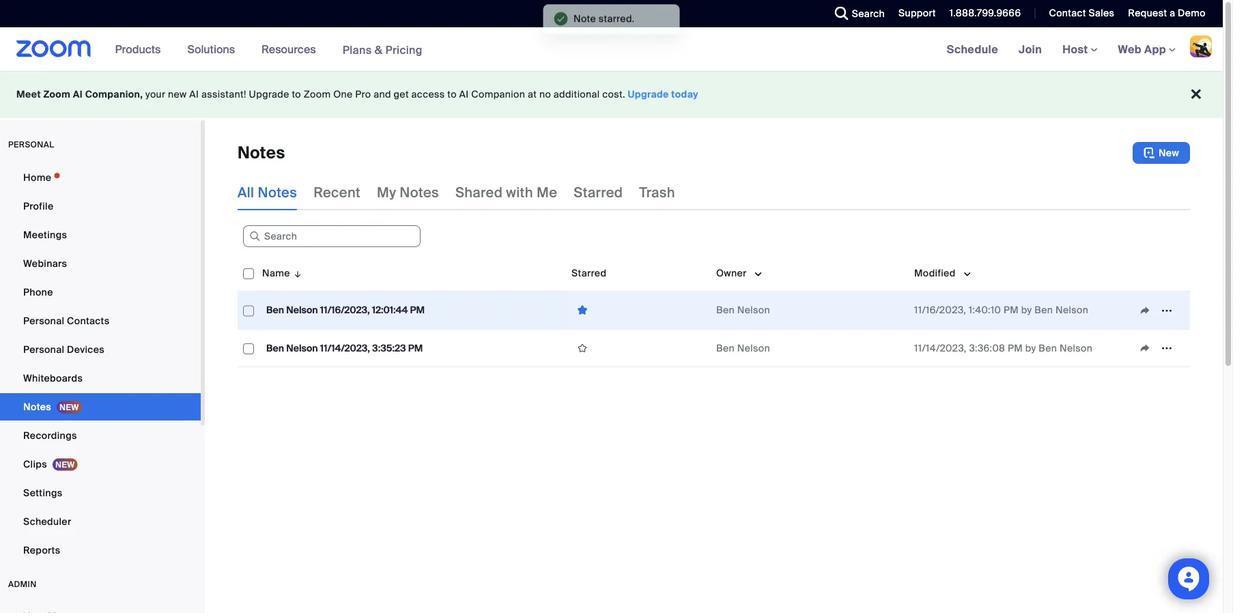 Task type: locate. For each thing, give the bounding box(es) containing it.
new
[[1159, 147, 1180, 159]]

ben inside button
[[266, 342, 284, 355]]

personal up whiteboards
[[23, 343, 64, 356]]

settings
[[23, 487, 63, 499]]

solutions
[[187, 42, 235, 56]]

request a demo link
[[1119, 0, 1224, 27], [1129, 7, 1207, 19]]

upgrade today link
[[628, 88, 699, 101]]

3:35:23
[[372, 342, 406, 355]]

11/16/2023, down 'modified'
[[915, 304, 967, 317]]

phone
[[23, 286, 53, 299]]

notes right "my"
[[400, 184, 439, 201]]

meet zoom ai companion, footer
[[0, 71, 1224, 118]]

1 horizontal spatial upgrade
[[628, 88, 669, 101]]

notes up all notes
[[238, 142, 285, 164]]

0 vertical spatial by
[[1022, 304, 1033, 317]]

by
[[1022, 304, 1033, 317], [1026, 342, 1037, 355]]

1 horizontal spatial 11/14/2023,
[[915, 342, 967, 355]]

personal
[[8, 139, 54, 150]]

recordings
[[23, 429, 77, 442]]

1 zoom from the left
[[43, 88, 71, 101]]

1 upgrade from the left
[[249, 88, 290, 101]]

notes right all
[[258, 184, 297, 201]]

2 ben nelson from the top
[[717, 342, 771, 355]]

ben nelson 11/16/2023, 12:01:44 pm
[[266, 304, 425, 317]]

0 horizontal spatial zoom
[[43, 88, 71, 101]]

1 to from the left
[[292, 88, 301, 101]]

upgrade down the product information navigation
[[249, 88, 290, 101]]

application
[[238, 256, 1201, 378], [1135, 300, 1185, 321], [1135, 338, 1185, 359]]

personal for personal contacts
[[23, 315, 64, 327]]

starred right me
[[574, 184, 623, 201]]

11/14/2023, down ben nelson 11/16/2023, 12:01:44 pm button
[[320, 342, 370, 355]]

home link
[[0, 164, 201, 191]]

scheduler
[[23, 516, 71, 528]]

trash
[[640, 184, 676, 201]]

0 vertical spatial starred
[[574, 184, 623, 201]]

11/14/2023,
[[320, 342, 370, 355], [915, 342, 967, 355]]

0 horizontal spatial upgrade
[[249, 88, 290, 101]]

ben nelson 11/14/2023, 3:35:23 pm
[[266, 342, 423, 355]]

1 vertical spatial by
[[1026, 342, 1037, 355]]

1 ai from the left
[[73, 88, 83, 101]]

one
[[334, 88, 353, 101]]

more options for ben nelson 11/16/2023, 12:01:44 pm image
[[1157, 304, 1179, 317]]

to down resources dropdown button
[[292, 88, 301, 101]]

by right the 1:40:10
[[1022, 304, 1033, 317]]

resources button
[[262, 27, 322, 71]]

profile picture image
[[1191, 36, 1213, 57]]

ben
[[266, 304, 284, 317], [717, 304, 735, 317], [1035, 304, 1054, 317], [266, 342, 284, 355], [717, 342, 735, 355], [1039, 342, 1058, 355]]

phone link
[[0, 279, 201, 306]]

all
[[238, 184, 254, 201]]

cost.
[[603, 88, 626, 101]]

0 horizontal spatial 11/16/2023,
[[320, 304, 370, 317]]

application for 11/16/2023, 1:40:10 pm by ben nelson
[[1135, 300, 1185, 321]]

meetings link
[[0, 221, 201, 249]]

2 11/16/2023, from the left
[[915, 304, 967, 317]]

notes
[[238, 142, 285, 164], [258, 184, 297, 201], [400, 184, 439, 201], [23, 401, 51, 413]]

name
[[262, 267, 290, 279]]

whiteboards link
[[0, 365, 201, 392]]

ben nelson for 11/16/2023,
[[717, 304, 771, 317]]

2 zoom from the left
[[304, 88, 331, 101]]

pm inside button
[[408, 342, 423, 355]]

pm right 3:35:23
[[408, 342, 423, 355]]

1 personal from the top
[[23, 315, 64, 327]]

0 horizontal spatial 11/14/2023,
[[320, 342, 370, 355]]

ai left companion
[[460, 88, 469, 101]]

reports
[[23, 544, 60, 557]]

reports link
[[0, 537, 201, 564]]

1 vertical spatial share image
[[1135, 342, 1157, 355]]

ai right the new
[[189, 88, 199, 101]]

personal menu menu
[[0, 164, 201, 566]]

banner
[[0, 27, 1224, 72]]

upgrade right cost.
[[628, 88, 669, 101]]

nelson
[[287, 304, 318, 317], [738, 304, 771, 317], [1056, 304, 1089, 317], [287, 342, 318, 355], [738, 342, 771, 355], [1060, 342, 1093, 355]]

0 horizontal spatial to
[[292, 88, 301, 101]]

11/16/2023,
[[320, 304, 370, 317], [915, 304, 967, 317]]

to
[[292, 88, 301, 101], [448, 88, 457, 101]]

ben nelson for 11/14/2023,
[[717, 342, 771, 355]]

meetings
[[23, 229, 67, 241]]

shared
[[456, 184, 503, 201]]

starred
[[574, 184, 623, 201], [572, 267, 607, 279]]

webinars
[[23, 257, 67, 270]]

2 share image from the top
[[1135, 342, 1157, 355]]

share image for 11/16/2023, 1:40:10 pm by ben nelson
[[1135, 304, 1157, 317]]

&
[[375, 43, 383, 57]]

11/16/2023, inside ben nelson 11/16/2023, 12:01:44 pm button
[[320, 304, 370, 317]]

1 horizontal spatial to
[[448, 88, 457, 101]]

0 vertical spatial personal
[[23, 315, 64, 327]]

1 horizontal spatial 11/16/2023,
[[915, 304, 967, 317]]

application for 11/14/2023, 3:36:08 pm by ben nelson
[[1135, 338, 1185, 359]]

profile link
[[0, 193, 201, 220]]

1 vertical spatial personal
[[23, 343, 64, 356]]

ai left companion,
[[73, 88, 83, 101]]

1.888.799.9666
[[950, 7, 1022, 19]]

scheduler link
[[0, 508, 201, 536]]

2 ai from the left
[[189, 88, 199, 101]]

with
[[507, 184, 534, 201]]

11/14/2023, left 3:36:08
[[915, 342, 967, 355]]

meetings navigation
[[937, 27, 1224, 72]]

11/14/2023, inside button
[[320, 342, 370, 355]]

1.888.799.9666 button
[[940, 0, 1025, 27], [950, 7, 1022, 19]]

1 11/14/2023, from the left
[[320, 342, 370, 355]]

1 11/16/2023, from the left
[[320, 304, 370, 317]]

1 vertical spatial ben nelson
[[717, 342, 771, 355]]

solutions button
[[187, 27, 241, 71]]

2 11/14/2023, from the left
[[915, 342, 967, 355]]

pm right the 1:40:10
[[1004, 304, 1019, 317]]

modified
[[915, 267, 956, 279]]

ben nelson
[[717, 304, 771, 317], [717, 342, 771, 355]]

notes up the recordings
[[23, 401, 51, 413]]

by right 3:36:08
[[1026, 342, 1037, 355]]

1 vertical spatial starred
[[572, 267, 607, 279]]

0 vertical spatial share image
[[1135, 304, 1157, 317]]

11/16/2023, up ben nelson 11/14/2023, 3:35:23 pm
[[320, 304, 370, 317]]

pm right 12:01:44
[[410, 304, 425, 317]]

share image down more options for ben nelson 11/16/2023, 12:01:44 pm icon
[[1135, 342, 1157, 355]]

zoom right meet
[[43, 88, 71, 101]]

more options for ben nelson 11/14/2023, 3:35:23 pm image
[[1157, 342, 1179, 355]]

0 horizontal spatial ai
[[73, 88, 83, 101]]

1 ben nelson from the top
[[717, 304, 771, 317]]

0 vertical spatial ben nelson
[[717, 304, 771, 317]]

by for 1:40:10
[[1022, 304, 1033, 317]]

2 personal from the top
[[23, 343, 64, 356]]

1 share image from the top
[[1135, 304, 1157, 317]]

join link
[[1009, 27, 1053, 71]]

and
[[374, 88, 391, 101]]

personal devices link
[[0, 336, 201, 364]]

upgrade
[[249, 88, 290, 101], [628, 88, 669, 101]]

clips link
[[0, 451, 201, 478]]

support link
[[889, 0, 940, 27], [899, 7, 937, 19]]

additional
[[554, 88, 600, 101]]

personal down phone
[[23, 315, 64, 327]]

pm right 3:36:08
[[1009, 342, 1024, 355]]

meet
[[16, 88, 41, 101]]

1 horizontal spatial ai
[[189, 88, 199, 101]]

personal contacts link
[[0, 307, 201, 335]]

2 horizontal spatial ai
[[460, 88, 469, 101]]

contact
[[1050, 7, 1087, 19]]

personal inside 'link'
[[23, 343, 64, 356]]

1 horizontal spatial zoom
[[304, 88, 331, 101]]

starred up ben nelson 11/16/2023, 12:01:44 pm starred icon
[[572, 267, 607, 279]]

schedule link
[[937, 27, 1009, 71]]

pm inside button
[[410, 304, 425, 317]]

assistant!
[[202, 88, 247, 101]]

your
[[146, 88, 166, 101]]

share image up more options for ben nelson 11/14/2023, 3:35:23 pm icon
[[1135, 304, 1157, 317]]

zoom logo image
[[16, 40, 91, 57]]

zoom left the one on the left of the page
[[304, 88, 331, 101]]

to right access at left top
[[448, 88, 457, 101]]

banner containing products
[[0, 27, 1224, 72]]

share image
[[1135, 304, 1157, 317], [1135, 342, 1157, 355]]



Task type: describe. For each thing, give the bounding box(es) containing it.
3:36:08
[[970, 342, 1006, 355]]

ben inside button
[[266, 304, 284, 317]]

schedule
[[947, 42, 999, 56]]

owner
[[717, 267, 747, 279]]

shared with me
[[456, 184, 558, 201]]

pro
[[356, 88, 371, 101]]

notes inside personal menu menu
[[23, 401, 51, 413]]

request
[[1129, 7, 1168, 19]]

host
[[1063, 42, 1092, 56]]

all notes
[[238, 184, 297, 201]]

personal for personal devices
[[23, 343, 64, 356]]

share image for 11/14/2023, 3:36:08 pm by ben nelson
[[1135, 342, 1157, 355]]

2 upgrade from the left
[[628, 88, 669, 101]]

2 to from the left
[[448, 88, 457, 101]]

11/16/2023, 1:40:10 pm by ben nelson
[[915, 304, 1089, 317]]

meet zoom ai companion, your new ai assistant! upgrade to zoom one pro and get access to ai companion at no additional cost. upgrade today
[[16, 88, 699, 101]]

contacts
[[67, 315, 110, 327]]

web app
[[1119, 42, 1167, 56]]

personal contacts
[[23, 315, 110, 327]]

get
[[394, 88, 409, 101]]

ben nelson 11/16/2023, 12:01:44 pm button
[[262, 302, 429, 319]]

whiteboards
[[23, 372, 83, 385]]

12:01:44
[[372, 304, 408, 317]]

1:40:10
[[969, 304, 1002, 317]]

admin
[[8, 579, 37, 590]]

Search text field
[[243, 225, 421, 247]]

demo
[[1179, 7, 1207, 19]]

join
[[1019, 42, 1043, 56]]

companion
[[472, 88, 526, 101]]

pricing
[[386, 43, 423, 57]]

recordings link
[[0, 422, 201, 450]]

notes link
[[0, 394, 201, 421]]

new
[[168, 88, 187, 101]]

product information navigation
[[105, 27, 433, 72]]

plans & pricing
[[343, 43, 423, 57]]

by for 3:36:08
[[1026, 342, 1037, 355]]

starred inside tabs of all notes page "tab list"
[[574, 184, 623, 201]]

plans
[[343, 43, 372, 57]]

arrow down image
[[290, 265, 303, 282]]

my
[[377, 184, 396, 201]]

my notes
[[377, 184, 439, 201]]

no
[[540, 88, 551, 101]]

recent
[[314, 184, 361, 201]]

resources
[[262, 42, 316, 56]]

app
[[1145, 42, 1167, 56]]

access
[[412, 88, 445, 101]]

ben nelson 11/14/2023, 3:35:23 pm button
[[262, 340, 427, 357]]

nelson inside button
[[287, 342, 318, 355]]

ben nelson 11/16/2023, 12:01:44 pm starred image
[[572, 304, 594, 317]]

clips
[[23, 458, 47, 471]]

personal devices
[[23, 343, 105, 356]]

companion,
[[85, 88, 143, 101]]

a
[[1171, 7, 1176, 19]]

search
[[853, 7, 886, 20]]

request a demo
[[1129, 7, 1207, 19]]

success image
[[554, 0, 568, 12]]

home
[[23, 171, 51, 184]]

contact sales
[[1050, 7, 1115, 19]]

devices
[[67, 343, 105, 356]]

sales
[[1089, 7, 1115, 19]]

host button
[[1063, 42, 1098, 56]]

me
[[537, 184, 558, 201]]

web app button
[[1119, 42, 1177, 56]]

nelson inside button
[[287, 304, 318, 317]]

webinars link
[[0, 250, 201, 277]]

products
[[115, 42, 161, 56]]

today
[[672, 88, 699, 101]]

profile
[[23, 200, 54, 212]]

products button
[[115, 27, 167, 71]]

search button
[[825, 0, 889, 27]]

ben nelson 11/14/2023, 3:35:23 pm unstarred image
[[572, 342, 594, 355]]

application containing name
[[238, 256, 1201, 378]]

tabs of all notes page tab list
[[238, 175, 676, 210]]

3 ai from the left
[[460, 88, 469, 101]]

web
[[1119, 42, 1142, 56]]

settings link
[[0, 480, 201, 507]]

support
[[899, 7, 937, 19]]

new button
[[1134, 142, 1191, 164]]

at
[[528, 88, 537, 101]]

11/14/2023, 3:36:08 pm by ben nelson
[[915, 342, 1093, 355]]



Task type: vqa. For each thing, say whether or not it's contained in the screenshot.
Home Phone TEXT BOX
no



